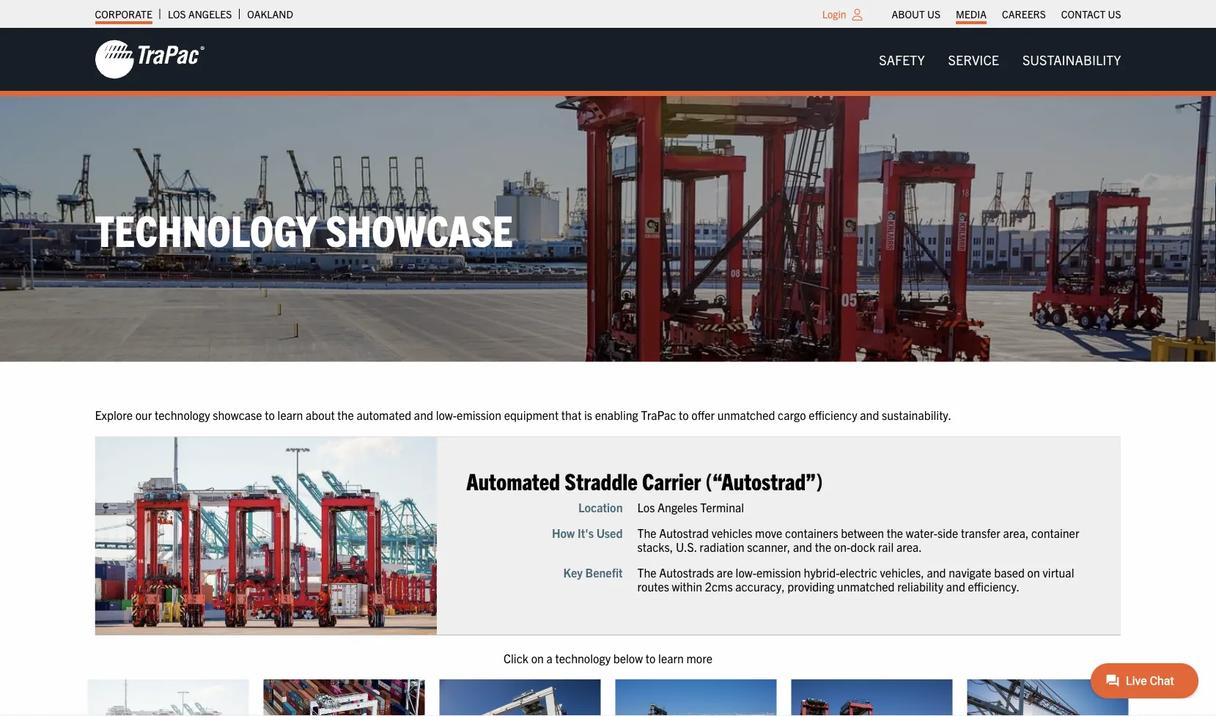 Task type: locate. For each thing, give the bounding box(es) containing it.
learn left more
[[659, 651, 684, 666]]

emission left equipment
[[457, 408, 502, 423]]

0 vertical spatial the
[[638, 525, 657, 540]]

los up corporate image
[[168, 7, 186, 21]]

electric
[[840, 565, 878, 580]]

0 vertical spatial los
[[168, 7, 186, 21]]

0 vertical spatial angeles
[[188, 7, 232, 21]]

1 vertical spatial trapac los angeles automated straddle carrier image
[[88, 680, 249, 717]]

used
[[597, 525, 623, 540]]

us for contact us
[[1109, 7, 1122, 21]]

us for about us
[[928, 7, 941, 21]]

1 vertical spatial the
[[638, 565, 657, 580]]

2cms
[[705, 579, 733, 594]]

2 the from the top
[[638, 565, 657, 580]]

angeles
[[188, 7, 232, 21], [658, 499, 698, 514]]

menu bar up service
[[885, 4, 1130, 24]]

the inside the autostrads are low-emission hybrid-electric vehicles, and navigate based on virtual routes within 2cms accuracy, providing unmatched reliability and efficiency.
[[638, 565, 657, 580]]

automated straddle carrier ("autostrad") main content
[[80, 406, 1217, 717]]

containers
[[786, 525, 839, 540]]

0 horizontal spatial technology
[[155, 408, 210, 423]]

los for los angeles
[[168, 7, 186, 21]]

learn
[[278, 408, 303, 423], [659, 651, 684, 666]]

the for the autostrad vehicles move containers between the water-side transfer area, container stacks, u.s. radiation scanner, and the on-dock rail area.
[[638, 525, 657, 540]]

scanner,
[[748, 539, 791, 554]]

oakland
[[247, 7, 293, 21]]

automated
[[467, 466, 560, 495]]

us right about
[[928, 7, 941, 21]]

1 vertical spatial emission
[[757, 565, 802, 580]]

trapac los angeles automated stacking crane image
[[264, 680, 425, 717]]

1 the from the top
[[638, 525, 657, 540]]

us right the contact
[[1109, 7, 1122, 21]]

the autostrad vehicles move containers between the water-side transfer area, container stacks, u.s. radiation scanner, and the on-dock rail area.
[[638, 525, 1080, 554]]

emission
[[457, 408, 502, 423], [757, 565, 802, 580]]

the left the water-
[[887, 525, 904, 540]]

our
[[135, 408, 152, 423]]

the
[[638, 525, 657, 540], [638, 565, 657, 580]]

showcase
[[213, 408, 262, 423]]

the
[[338, 408, 354, 423], [887, 525, 904, 540], [815, 539, 832, 554]]

straddle
[[565, 466, 638, 495]]

us
[[928, 7, 941, 21], [1109, 7, 1122, 21]]

virtual
[[1043, 565, 1075, 580]]

trapac los angeles automated radiation scanning image
[[792, 680, 953, 717]]

about us link
[[892, 4, 941, 24]]

unmatched right offer
[[718, 408, 776, 423]]

2 us from the left
[[1109, 7, 1122, 21]]

technology right a
[[556, 651, 611, 666]]

0 horizontal spatial los
[[168, 7, 186, 21]]

reliability
[[898, 579, 944, 594]]

angeles inside automated straddle carrier ("autostrad") main content
[[658, 499, 698, 514]]

menu bar
[[885, 4, 1130, 24], [868, 45, 1134, 74]]

low-
[[436, 408, 457, 423], [736, 565, 757, 580]]

terminal
[[701, 499, 745, 514]]

los angeles link
[[168, 4, 232, 24]]

0 vertical spatial on
[[1028, 565, 1041, 580]]

angeles for los angeles terminal
[[658, 499, 698, 514]]

the for the autostrads are low-emission hybrid-electric vehicles, and navigate based on virtual routes within 2cms accuracy, providing unmatched reliability and efficiency.
[[638, 565, 657, 580]]

navigate
[[949, 565, 992, 580]]

los down the automated straddle carrier ("autostrad")
[[638, 499, 655, 514]]

technology right our
[[155, 408, 210, 423]]

1 horizontal spatial emission
[[757, 565, 802, 580]]

to
[[265, 408, 275, 423], [679, 408, 689, 423], [646, 651, 656, 666]]

0 vertical spatial trapac los angeles automated straddle carrier image
[[95, 437, 437, 635]]

trapac los angeles automated straddle carrier image
[[95, 437, 437, 635], [88, 680, 249, 717]]

angeles up 'autostrad'
[[658, 499, 698, 514]]

1 vertical spatial menu bar
[[868, 45, 1134, 74]]

0 horizontal spatial on
[[532, 651, 544, 666]]

1 vertical spatial low-
[[736, 565, 757, 580]]

2 horizontal spatial to
[[679, 408, 689, 423]]

1 horizontal spatial us
[[1109, 7, 1122, 21]]

click on a technology below to learn more
[[504, 651, 713, 666]]

key
[[564, 565, 583, 580]]

trapac
[[641, 408, 677, 423]]

1 us from the left
[[928, 7, 941, 21]]

and right automated
[[414, 408, 433, 423]]

low- right automated
[[436, 408, 457, 423]]

1 horizontal spatial los
[[638, 499, 655, 514]]

0 vertical spatial learn
[[278, 408, 303, 423]]

1 horizontal spatial angeles
[[658, 499, 698, 514]]

angeles left oakland link
[[188, 7, 232, 21]]

to right showcase
[[265, 408, 275, 423]]

1 vertical spatial los
[[638, 499, 655, 514]]

technology
[[155, 408, 210, 423], [556, 651, 611, 666]]

more
[[687, 651, 713, 666]]

1 vertical spatial unmatched
[[838, 579, 895, 594]]

and up hybrid-
[[794, 539, 813, 554]]

the inside the autostrad vehicles move containers between the water-side transfer area, container stacks, u.s. radiation scanner, and the on-dock rail area.
[[638, 525, 657, 540]]

autostrads
[[660, 565, 715, 580]]

explore
[[95, 408, 133, 423]]

about
[[306, 408, 335, 423]]

and right efficiency
[[861, 408, 880, 423]]

0 vertical spatial emission
[[457, 408, 502, 423]]

sustainability link
[[1011, 45, 1134, 74]]

low- right the are
[[736, 565, 757, 580]]

move
[[756, 525, 783, 540]]

1 horizontal spatial learn
[[659, 651, 684, 666]]

0 vertical spatial low-
[[436, 408, 457, 423]]

and inside the autostrad vehicles move containers between the water-side transfer area, container stacks, u.s. radiation scanner, and the on-dock rail area.
[[794, 539, 813, 554]]

and right reliability at the right bottom of page
[[947, 579, 966, 594]]

corporate
[[95, 7, 152, 21]]

the down stacks,
[[638, 565, 657, 580]]

side
[[938, 525, 959, 540]]

unmatched inside the autostrads are low-emission hybrid-electric vehicles, and navigate based on virtual routes within 2cms accuracy, providing unmatched reliability and efficiency.
[[838, 579, 895, 594]]

1 vertical spatial learn
[[659, 651, 684, 666]]

0 vertical spatial menu bar
[[885, 4, 1130, 24]]

los inside automated straddle carrier ("autostrad") main content
[[638, 499, 655, 514]]

1 horizontal spatial unmatched
[[838, 579, 895, 594]]

menu bar down "careers" link
[[868, 45, 1134, 74]]

automated straddle carrier ("autostrad")
[[467, 466, 823, 495]]

1 vertical spatial angeles
[[658, 499, 698, 514]]

on left a
[[532, 651, 544, 666]]

0 horizontal spatial to
[[265, 408, 275, 423]]

on right based
[[1028, 565, 1041, 580]]

1 horizontal spatial technology
[[556, 651, 611, 666]]

to right below
[[646, 651, 656, 666]]

learn left the about
[[278, 408, 303, 423]]

the left 'autostrad'
[[638, 525, 657, 540]]

explore our technology showcase to learn about the automated and low-emission equipment that is enabling trapac to offer unmatched cargo efficiency and sustainability.
[[95, 408, 952, 423]]

emission down scanner,
[[757, 565, 802, 580]]

1 vertical spatial technology
[[556, 651, 611, 666]]

corporate link
[[95, 4, 152, 24]]

1 horizontal spatial on
[[1028, 565, 1041, 580]]

technology
[[95, 202, 317, 256]]

that
[[562, 408, 582, 423]]

unmatched down dock
[[838, 579, 895, 594]]

1 vertical spatial on
[[532, 651, 544, 666]]

careers link
[[1003, 4, 1047, 24]]

0 horizontal spatial low-
[[436, 408, 457, 423]]

the right the about
[[338, 408, 354, 423]]

below
[[614, 651, 643, 666]]

on
[[1028, 565, 1041, 580], [532, 651, 544, 666]]

0 vertical spatial unmatched
[[718, 408, 776, 423]]

0 horizontal spatial angeles
[[188, 7, 232, 21]]

the left the on-
[[815, 539, 832, 554]]

angeles inside the 'los angeles' link
[[188, 7, 232, 21]]

contact us link
[[1062, 4, 1122, 24]]

safety
[[880, 51, 925, 67]]

unmatched
[[718, 408, 776, 423], [838, 579, 895, 594]]

container
[[1032, 525, 1080, 540]]

area.
[[897, 539, 923, 554]]

to left offer
[[679, 408, 689, 423]]

is
[[585, 408, 593, 423]]

0 horizontal spatial learn
[[278, 408, 303, 423]]

u.s.
[[676, 539, 697, 554]]

1 horizontal spatial low-
[[736, 565, 757, 580]]

los
[[168, 7, 186, 21], [638, 499, 655, 514]]

0 horizontal spatial us
[[928, 7, 941, 21]]

and
[[414, 408, 433, 423], [861, 408, 880, 423], [794, 539, 813, 554], [928, 565, 947, 580], [947, 579, 966, 594]]



Task type: describe. For each thing, give the bounding box(es) containing it.
0 vertical spatial technology
[[155, 408, 210, 423]]

area,
[[1004, 525, 1029, 540]]

0 horizontal spatial emission
[[457, 408, 502, 423]]

within
[[672, 579, 703, 594]]

("autostrad")
[[706, 466, 823, 495]]

stacks,
[[638, 539, 674, 554]]

automated
[[357, 408, 412, 423]]

efficiency
[[809, 408, 858, 423]]

the autostrads are low-emission hybrid-electric vehicles, and navigate based on virtual routes within 2cms accuracy, providing unmatched reliability and efficiency.
[[638, 565, 1075, 594]]

routes
[[638, 579, 670, 594]]

key benefit
[[564, 565, 623, 580]]

equipment
[[504, 408, 559, 423]]

media link
[[957, 4, 987, 24]]

1 horizontal spatial to
[[646, 651, 656, 666]]

service
[[949, 51, 1000, 67]]

los angeles
[[168, 7, 232, 21]]

and left navigate
[[928, 565, 947, 580]]

careers
[[1003, 7, 1047, 21]]

enabling
[[595, 408, 639, 423]]

2 horizontal spatial the
[[887, 525, 904, 540]]

low- inside the autostrads are low-emission hybrid-electric vehicles, and navigate based on virtual routes within 2cms accuracy, providing unmatched reliability and efficiency.
[[736, 565, 757, 580]]

dock
[[851, 539, 876, 554]]

carrier
[[643, 466, 701, 495]]

los for los angeles terminal
[[638, 499, 655, 514]]

technology showcase
[[95, 202, 513, 256]]

login
[[823, 7, 847, 21]]

light image
[[853, 9, 863, 21]]

about
[[892, 7, 926, 21]]

offer
[[692, 408, 715, 423]]

autostrad
[[660, 525, 709, 540]]

corporate image
[[95, 39, 205, 80]]

service link
[[937, 45, 1011, 74]]

1 horizontal spatial the
[[815, 539, 832, 554]]

location
[[579, 499, 623, 514]]

menu bar containing about us
[[885, 4, 1130, 24]]

providing
[[788, 579, 835, 594]]

showcase
[[326, 202, 513, 256]]

contact us
[[1062, 7, 1122, 21]]

hybrid-
[[804, 565, 840, 580]]

click
[[504, 651, 529, 666]]

0 horizontal spatial unmatched
[[718, 408, 776, 423]]

vehicles
[[712, 525, 753, 540]]

login link
[[823, 7, 847, 21]]

sustainability
[[1023, 51, 1122, 67]]

sustainability.
[[882, 408, 952, 423]]

transfer
[[962, 525, 1001, 540]]

menu bar containing safety
[[868, 45, 1134, 74]]

contact
[[1062, 7, 1106, 21]]

between
[[842, 525, 885, 540]]

angeles for los angeles
[[188, 7, 232, 21]]

are
[[717, 565, 733, 580]]

emission inside the autostrads are low-emission hybrid-electric vehicles, and navigate based on virtual routes within 2cms accuracy, providing unmatched reliability and efficiency.
[[757, 565, 802, 580]]

how
[[552, 525, 575, 540]]

based
[[995, 565, 1025, 580]]

accuracy,
[[736, 579, 785, 594]]

rail
[[879, 539, 894, 554]]

water-
[[906, 525, 938, 540]]

radiation
[[700, 539, 745, 554]]

efficiency.
[[969, 579, 1020, 594]]

it's
[[578, 525, 594, 540]]

0 horizontal spatial the
[[338, 408, 354, 423]]

safety link
[[868, 45, 937, 74]]

media
[[957, 7, 987, 21]]

oakland link
[[247, 4, 293, 24]]

on inside the autostrads are low-emission hybrid-electric vehicles, and navigate based on virtual routes within 2cms accuracy, providing unmatched reliability and efficiency.
[[1028, 565, 1041, 580]]

how it's used
[[552, 525, 623, 540]]

cargo
[[778, 408, 807, 423]]

los angeles terminal
[[638, 499, 745, 514]]

a
[[547, 651, 553, 666]]

about us
[[892, 7, 941, 21]]

on-
[[835, 539, 851, 554]]

benefit
[[586, 565, 623, 580]]

vehicles,
[[881, 565, 925, 580]]



Task type: vqa. For each thing, say whether or not it's contained in the screenshot.
scanning at top
no



